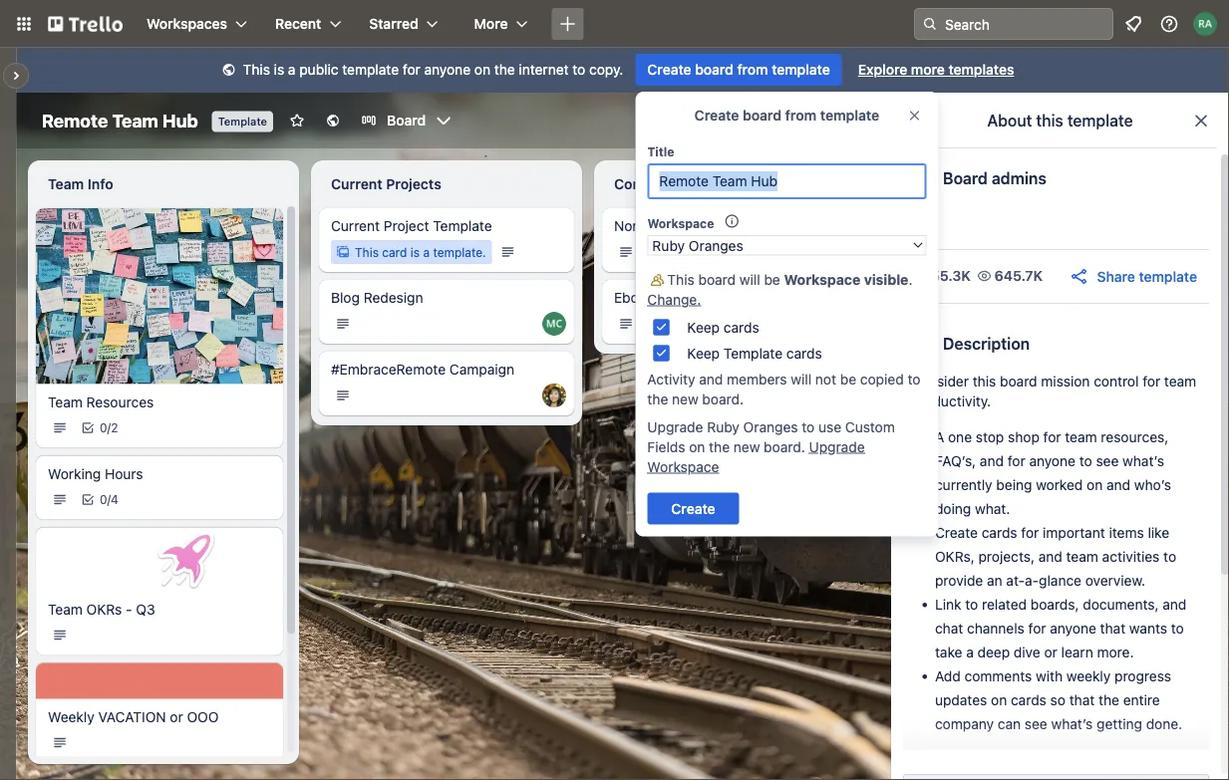 Task type: locate. For each thing, give the bounding box(es) containing it.
projects for current projects
[[386, 176, 441, 192]]

explore
[[858, 61, 908, 78]]

on inside upgrade ruby oranges to use custom fields on the new board.
[[689, 439, 705, 455]]

0 horizontal spatial sm image
[[219, 61, 239, 81]]

items
[[1109, 525, 1144, 541]]

board. inside keep cards keep template cards activity and members will not be copied to the new board.
[[702, 391, 744, 407]]

use
[[819, 419, 842, 435]]

1 vertical spatial workspace
[[784, 271, 861, 288]]

working hours
[[48, 466, 143, 482]]

boards,
[[1031, 597, 1079, 613]]

0 vertical spatial that
[[1100, 621, 1126, 637]]

upgrade down use
[[809, 439, 865, 455]]

the up the getting
[[1099, 692, 1120, 709]]

1 horizontal spatial board
[[943, 169, 988, 188]]

2 horizontal spatial this
[[667, 271, 695, 288]]

0 horizontal spatial projects
[[386, 176, 441, 192]]

important
[[1043, 525, 1105, 541]]

create board from template up title text box
[[695, 107, 880, 124]]

anyone up worked
[[1029, 453, 1076, 470]]

chat
[[935, 621, 963, 637]]

blog
[[331, 290, 360, 306]]

cards down what.
[[982, 525, 1018, 541]]

samantha pivlot (samanthapivlot) image
[[825, 107, 852, 135], [542, 384, 566, 408]]

ebook campaign link
[[614, 288, 845, 308]]

current
[[331, 176, 382, 192], [331, 218, 380, 234]]

template
[[342, 61, 399, 78], [772, 61, 830, 78], [820, 107, 880, 124], [1068, 111, 1133, 130], [1139, 268, 1197, 285]]

to inside upgrade ruby oranges to use custom fields on the new board.
[[802, 419, 815, 435]]

sm image down "workspaces" dropdown button
[[219, 61, 239, 81]]

1 vertical spatial upgrade
[[809, 439, 865, 455]]

filters
[[685, 112, 726, 129]]

upgrade up "fields"
[[648, 419, 703, 435]]

1 vertical spatial 0
[[100, 493, 107, 507]]

keep down ebook campaign link on the top
[[687, 319, 720, 336]]

0 horizontal spatial or
[[170, 709, 183, 726]]

board inside button
[[387, 112, 426, 129]]

0 vertical spatial keep
[[687, 319, 720, 336]]

Current Projects text field
[[319, 168, 574, 200]]

0 horizontal spatial campaign
[[450, 361, 515, 378]]

from right andre gorte (andregorte) icon
[[785, 107, 817, 124]]

board
[[695, 61, 734, 78], [743, 107, 782, 124], [698, 271, 736, 288], [1000, 373, 1038, 390]]

0 vertical spatial team
[[1164, 373, 1197, 390]]

this for consider
[[973, 373, 996, 390]]

0 horizontal spatial be
[[764, 271, 780, 288]]

0 horizontal spatial will
[[740, 271, 760, 288]]

1 horizontal spatial be
[[840, 371, 857, 387]]

projects for completed projects
[[691, 176, 747, 192]]

1 vertical spatial keep
[[687, 345, 720, 361]]

team inside board name "text field"
[[112, 110, 158, 131]]

current down public image
[[331, 176, 382, 192]]

cards up not
[[787, 345, 822, 361]]

2 vertical spatial workspace
[[648, 459, 719, 475]]

on right worked
[[1087, 477, 1103, 494]]

what's down so
[[1051, 716, 1093, 733]]

ruby anderson (rubyanderson7) image
[[1193, 12, 1217, 36]]

and left who's
[[1107, 477, 1131, 494]]

a right the take
[[966, 645, 974, 661]]

2 / from the top
[[107, 493, 111, 507]]

from up andre gorte (andregorte) icon
[[737, 61, 768, 78]]

1 horizontal spatial template
[[433, 218, 492, 234]]

visible
[[864, 271, 909, 288]]

team
[[1164, 373, 1197, 390], [1065, 429, 1097, 446], [1066, 549, 1099, 565]]

is right card
[[411, 245, 420, 259]]

board. up ruby
[[702, 391, 744, 407]]

upgrade inside upgrade workspace
[[809, 439, 865, 455]]

board up ebook campaign link on the top
[[698, 271, 736, 288]]

0 vertical spatial this
[[243, 61, 270, 78]]

1 vertical spatial be
[[840, 371, 857, 387]]

2 horizontal spatial create
[[935, 525, 978, 541]]

template inside keep cards keep template cards activity and members will not be copied to the new board.
[[724, 345, 783, 361]]

channels
[[967, 621, 1025, 637]]

team inside team okrs - q3 link
[[48, 601, 83, 618]]

campaign
[[658, 290, 723, 306], [450, 361, 515, 378]]

worked
[[1036, 477, 1083, 494]]

or left ooo
[[170, 709, 183, 726]]

control
[[1094, 373, 1139, 390]]

current projects
[[331, 176, 441, 192]]

1 horizontal spatial board.
[[764, 439, 805, 455]]

the down activity
[[648, 391, 668, 407]]

what's down the 'resources,'
[[1123, 453, 1165, 470]]

consider this board mission control for team productivity.
[[911, 373, 1197, 410]]

1 horizontal spatial what's
[[1123, 453, 1165, 470]]

remote team hub
[[42, 110, 198, 131]]

getting
[[1097, 716, 1143, 733]]

1 vertical spatial this
[[973, 373, 996, 390]]

productivity.
[[911, 393, 991, 410]]

for down starred popup button
[[403, 61, 421, 78]]

be inside keep cards keep template cards activity and members will not be copied to the new board.
[[840, 371, 857, 387]]

anyone up learn
[[1050, 621, 1097, 637]]

Search field
[[938, 9, 1113, 39]]

new inside upgrade ruby oranges to use custom fields on the new board.
[[734, 439, 760, 455]]

2 current from the top
[[331, 218, 380, 234]]

okrs
[[86, 601, 122, 618]]

will
[[740, 271, 760, 288], [791, 371, 812, 387]]

2 vertical spatial template
[[724, 345, 783, 361]]

0 horizontal spatial this
[[243, 61, 270, 78]]

custom
[[845, 419, 895, 435]]

0 vertical spatial template
[[218, 115, 267, 128]]

0 vertical spatial current
[[331, 176, 382, 192]]

a down current project template
[[423, 245, 430, 259]]

1 vertical spatial /
[[107, 493, 111, 507]]

0 vertical spatial marques closter (marquescloster) image
[[773, 107, 801, 135]]

card
[[382, 245, 407, 259]]

info
[[88, 176, 113, 192]]

board
[[387, 112, 426, 129], [943, 169, 988, 188]]

0 horizontal spatial what's
[[1051, 716, 1093, 733]]

0 vertical spatial this
[[1036, 111, 1064, 130]]

completed projects
[[614, 176, 747, 192]]

1 vertical spatial what's
[[1051, 716, 1093, 733]]

and up "wants"
[[1163, 597, 1187, 613]]

for right control
[[1143, 373, 1161, 390]]

template up template.
[[433, 218, 492, 234]]

#embraceremote
[[331, 361, 446, 378]]

that right so
[[1070, 692, 1095, 709]]

will left not
[[791, 371, 812, 387]]

change. link
[[648, 291, 701, 308]]

this left card
[[355, 245, 379, 259]]

this
[[243, 61, 270, 78], [355, 245, 379, 259], [667, 271, 695, 288]]

projects up current project template
[[386, 176, 441, 192]]

this right about
[[1036, 111, 1064, 130]]

1 horizontal spatial this
[[355, 245, 379, 259]]

create up okrs,
[[935, 525, 978, 541]]

team left okrs
[[48, 601, 83, 618]]

2 keep from the top
[[687, 345, 720, 361]]

and
[[699, 371, 723, 387], [980, 453, 1004, 470], [1107, 477, 1131, 494], [1039, 549, 1063, 565], [1163, 597, 1187, 613]]

1 horizontal spatial campaign
[[658, 290, 723, 306]]

to right "wants"
[[1171, 621, 1184, 637]]

create board from template up andre gorte (andregorte) icon
[[648, 61, 830, 78]]

current inside current project template link
[[331, 218, 380, 234]]

0 vertical spatial upgrade
[[648, 419, 703, 435]]

more button
[[462, 8, 540, 40]]

2 vertical spatial a
[[966, 645, 974, 661]]

1 horizontal spatial projects
[[691, 176, 747, 192]]

to left use
[[802, 419, 815, 435]]

on right "fields"
[[689, 439, 705, 455]]

team right control
[[1164, 373, 1197, 390]]

sm image up change.
[[648, 270, 667, 290]]

to down like
[[1164, 549, 1177, 565]]

will inside this board will be workspace visible . change.
[[740, 271, 760, 288]]

stop
[[976, 429, 1004, 446]]

sm image
[[219, 61, 239, 81], [648, 270, 667, 290]]

see down the 'resources,'
[[1096, 453, 1119, 470]]

team up worked
[[1065, 429, 1097, 446]]

team left resources on the bottom left of the page
[[48, 394, 83, 410]]

1 horizontal spatial or
[[1044, 645, 1058, 661]]

and right activity
[[699, 371, 723, 387]]

board left mission
[[1000, 373, 1038, 390]]

0 horizontal spatial board
[[387, 112, 426, 129]]

1 vertical spatial from
[[785, 107, 817, 124]]

be right not
[[840, 371, 857, 387]]

None submit
[[648, 493, 739, 525]]

0 vertical spatial what's
[[1123, 453, 1165, 470]]

new
[[672, 391, 699, 407], [734, 439, 760, 455]]

template right share
[[1139, 268, 1197, 285]]

progress
[[1115, 669, 1171, 685]]

upgrade for upgrade ruby oranges to use custom fields on the new board.
[[648, 419, 703, 435]]

1 current from the top
[[331, 176, 382, 192]]

current left project
[[331, 218, 380, 234]]

board. down oranges in the bottom of the page
[[764, 439, 805, 455]]

0 left 4
[[100, 493, 107, 507]]

board inside this board will be workspace visible . change.
[[698, 271, 736, 288]]

this inside this board will be workspace visible . change.
[[667, 271, 695, 288]]

campaign down blog redesign 'link' on the top
[[450, 361, 515, 378]]

working
[[48, 466, 101, 482]]

0 vertical spatial board
[[387, 112, 426, 129]]

1 horizontal spatial this
[[1036, 111, 1064, 130]]

0 horizontal spatial this
[[973, 373, 996, 390]]

/ for resources
[[107, 421, 111, 435]]

1 vertical spatial current
[[331, 218, 380, 234]]

more.
[[1097, 645, 1134, 661]]

1 0 from the top
[[100, 421, 107, 435]]

this up change.
[[667, 271, 695, 288]]

0 vertical spatial campaign
[[658, 290, 723, 306]]

0 vertical spatial be
[[764, 271, 780, 288]]

0 horizontal spatial board.
[[702, 391, 744, 407]]

1 / from the top
[[107, 421, 111, 435]]

nordic launch link
[[614, 216, 845, 236]]

0 horizontal spatial is
[[274, 61, 284, 78]]

1 horizontal spatial will
[[791, 371, 812, 387]]

board inside create board from template link
[[695, 61, 734, 78]]

0 vertical spatial or
[[1044, 645, 1058, 661]]

upgrade for upgrade workspace
[[809, 439, 865, 455]]

0 vertical spatial create
[[648, 61, 692, 78]]

workspace down andre gorte (andregorte) image
[[784, 271, 861, 288]]

anyone down starred popup button
[[424, 61, 471, 78]]

ebook campaign
[[614, 290, 723, 306]]

new down ruby
[[734, 439, 760, 455]]

projects up nordic launch link
[[691, 176, 747, 192]]

board. inside upgrade ruby oranges to use custom fields on the new board.
[[764, 439, 805, 455]]

more
[[474, 15, 508, 32]]

tom mikelbach (tommikelbach) image
[[850, 107, 878, 135]]

share
[[1097, 268, 1135, 285]]

1 vertical spatial or
[[170, 709, 183, 726]]

team inside team info text box
[[48, 176, 84, 192]]

cards down ebook campaign link on the top
[[724, 319, 759, 336]]

upgrade inside upgrade ruby oranges to use custom fields on the new board.
[[648, 419, 703, 435]]

0
[[100, 421, 107, 435], [100, 493, 107, 507]]

board for board admins
[[943, 169, 988, 188]]

team down important
[[1066, 549, 1099, 565]]

Completed Projects text field
[[602, 168, 857, 200]]

1 vertical spatial create board from template
[[695, 107, 880, 124]]

template left star or unstar board icon
[[218, 115, 267, 128]]

company
[[935, 716, 994, 733]]

0 for resources
[[100, 421, 107, 435]]

1 horizontal spatial upgrade
[[809, 439, 865, 455]]

campaign right ebook
[[658, 290, 723, 306]]

andre gorte (andregorte) image
[[747, 107, 775, 135]]

that up more.
[[1100, 621, 1126, 637]]

this
[[1036, 111, 1064, 130], [973, 373, 996, 390]]

cards left so
[[1011, 692, 1047, 709]]

doing
[[935, 501, 971, 517]]

projects inside text box
[[386, 176, 441, 192]]

1 horizontal spatial marques closter (marquescloster) image
[[773, 107, 801, 135]]

template up members at the right top of page
[[724, 345, 783, 361]]

0 vertical spatial will
[[740, 271, 760, 288]]

this left public
[[243, 61, 270, 78]]

1 vertical spatial template
[[433, 218, 492, 234]]

admins
[[992, 169, 1047, 188]]

weekly
[[1067, 669, 1111, 685]]

current for current project template
[[331, 218, 380, 234]]

board down this is a public template for anyone on the internet to copy.
[[387, 112, 426, 129]]

create up filters "button"
[[648, 61, 692, 78]]

1 vertical spatial see
[[1025, 716, 1048, 733]]

board.
[[702, 391, 744, 407], [764, 439, 805, 455]]

projects inside text field
[[691, 176, 747, 192]]

0 vertical spatial board.
[[702, 391, 744, 407]]

team
[[112, 110, 158, 131], [48, 176, 84, 192], [48, 394, 83, 410], [48, 601, 83, 618]]

Team Info text field
[[36, 168, 291, 200]]

0 vertical spatial /
[[107, 421, 111, 435]]

1 horizontal spatial from
[[785, 107, 817, 124]]

one
[[948, 429, 972, 446]]

copied
[[860, 371, 904, 387]]

0 horizontal spatial that
[[1070, 692, 1095, 709]]

/ down team resources
[[107, 421, 111, 435]]

1 projects from the left
[[386, 176, 441, 192]]

1 vertical spatial that
[[1070, 692, 1095, 709]]

campaign for ebook campaign
[[658, 290, 723, 306]]

so
[[1051, 692, 1066, 709]]

is left public
[[274, 61, 284, 78]]

workspaces button
[[135, 8, 259, 40]]

2 0 from the top
[[100, 493, 107, 507]]

1 vertical spatial create
[[695, 107, 739, 124]]

see right "can"
[[1025, 716, 1048, 733]]

1 horizontal spatial sm image
[[648, 270, 667, 290]]

board inside consider this board mission control for team productivity.
[[1000, 373, 1038, 390]]

board admins
[[943, 169, 1047, 188]]

the down ruby
[[709, 439, 730, 455]]

1 horizontal spatial new
[[734, 439, 760, 455]]

team for team info
[[48, 176, 84, 192]]

team left info
[[48, 176, 84, 192]]

this for about
[[1036, 111, 1064, 130]]

team inside team resources link
[[48, 394, 83, 410]]

the inside keep cards keep template cards activity and members will not be copied to the new board.
[[648, 391, 668, 407]]

0 vertical spatial a
[[288, 61, 296, 78]]

4
[[111, 493, 118, 507]]

what's
[[1123, 453, 1165, 470], [1051, 716, 1093, 733]]

projects
[[386, 176, 441, 192], [691, 176, 747, 192]]

recent button
[[263, 8, 353, 40]]

0 horizontal spatial from
[[737, 61, 768, 78]]

team okrs - q3
[[48, 601, 155, 618]]

consider
[[911, 373, 969, 390]]

keep
[[687, 319, 720, 336], [687, 345, 720, 361]]

learn
[[1061, 645, 1093, 661]]

or inside a one stop shop for team resources, faq's, and for anyone to see what's currently being worked on and who's doing what. create cards for important items like okrs, projects, and team activities to provide an at-a-glance overview. link to related boards, documents, and chat channels for anyone that wants to take a deep dive or learn more. add comments with weekly progress updates on cards so that the entire company can see what's getting done.
[[1044, 645, 1058, 661]]

0 left 2
[[100, 421, 107, 435]]

this down description
[[973, 373, 996, 390]]

this inside consider this board mission control for team productivity.
[[973, 373, 996, 390]]

team inside consider this board mission control for team productivity.
[[1164, 373, 1197, 390]]

new down activity
[[672, 391, 699, 407]]

0 horizontal spatial see
[[1025, 716, 1048, 733]]

workspace down "fields"
[[648, 459, 719, 475]]

board for board
[[387, 112, 426, 129]]

the inside a one stop shop for team resources, faq's, and for anyone to see what's currently being worked on and who's doing what. create cards for important items like okrs, projects, and team activities to provide an at-a-glance overview. link to related boards, documents, and chat channels for anyone that wants to take a deep dive or learn more. add comments with weekly progress updates on cards so that the entire company can see what's getting done.
[[1099, 692, 1120, 709]]

1 vertical spatial campaign
[[450, 361, 515, 378]]

2 vertical spatial this
[[667, 271, 695, 288]]

dive
[[1014, 645, 1041, 661]]

team left hub
[[112, 110, 158, 131]]

or
[[1044, 645, 1058, 661], [170, 709, 183, 726]]

starred button
[[357, 8, 450, 40]]

Title text field
[[648, 164, 927, 199]]

create board or workspace image
[[558, 14, 578, 34]]

to right copied
[[908, 371, 921, 387]]

campaign for #embraceremote campaign
[[450, 361, 515, 378]]

2 projects from the left
[[691, 176, 747, 192]]

on down comments
[[991, 692, 1007, 709]]

0 vertical spatial 0
[[100, 421, 107, 435]]

share template button
[[1069, 266, 1197, 287]]

board up filters
[[695, 61, 734, 78]]

board left admins
[[943, 169, 988, 188]]

to up worked
[[1080, 453, 1092, 470]]

1 vertical spatial board
[[943, 169, 988, 188]]

0 horizontal spatial samantha pivlot (samanthapivlot) image
[[542, 384, 566, 408]]

take
[[935, 645, 963, 661]]

be up ebook campaign link on the top
[[764, 271, 780, 288]]

marques closter (marquescloster) image
[[773, 107, 801, 135], [542, 312, 566, 336]]

1 vertical spatial is
[[411, 245, 420, 259]]

1 vertical spatial this
[[355, 245, 379, 259]]

that
[[1100, 621, 1126, 637], [1070, 692, 1095, 709]]

keep up activity
[[687, 345, 720, 361]]

2 horizontal spatial template
[[724, 345, 783, 361]]

to
[[573, 61, 586, 78], [908, 371, 921, 387], [802, 419, 815, 435], [1080, 453, 1092, 470], [1164, 549, 1177, 565], [965, 597, 978, 613], [1171, 621, 1184, 637]]

template inside button
[[1139, 268, 1197, 285]]

create left andre gorte (andregorte) icon
[[695, 107, 739, 124]]

a one stop shop for team resources, faq's, and for anyone to see what's currently being worked on and who's doing what. create cards for important items like okrs, projects, and team activities to provide an at-a-glance overview. link to related boards, documents, and chat channels for anyone that wants to take a deep dive or learn more. add comments with weekly progress updates on cards so that the entire company can see what's getting done.
[[935, 429, 1187, 733]]

to right link
[[965, 597, 978, 613]]

create board from template
[[648, 61, 830, 78], [695, 107, 880, 124]]

search image
[[922, 16, 938, 32]]

1 horizontal spatial a
[[423, 245, 430, 259]]

current inside current projects text box
[[331, 176, 382, 192]]

0 horizontal spatial marques closter (marquescloster) image
[[542, 312, 566, 336]]



Task type: vqa. For each thing, say whether or not it's contained in the screenshot.
WANTS
yes



Task type: describe. For each thing, give the bounding box(es) containing it.
blog redesign link
[[331, 288, 562, 308]]

this board will be workspace visible . change.
[[648, 271, 913, 308]]

rocketship image
[[153, 527, 219, 593]]

the inside upgrade ruby oranges to use custom fields on the new board.
[[709, 439, 730, 455]]

project
[[384, 218, 429, 234]]

2
[[111, 421, 118, 435]]

priscilla parjet (priscillaparjet) image
[[799, 107, 827, 135]]

wants
[[1130, 621, 1168, 637]]

0 notifications image
[[1122, 12, 1146, 36]]

create board from template link
[[636, 54, 842, 86]]

1 horizontal spatial that
[[1100, 621, 1126, 637]]

template down explore at the top right of the page
[[820, 107, 880, 124]]

weekly vacation or ooo link
[[48, 708, 271, 728]]

this for this is a public template for anyone on the internet to copy.
[[243, 61, 270, 78]]

on down 'more'
[[474, 61, 491, 78]]

this card is a template.
[[355, 245, 486, 259]]

for up "being"
[[1008, 453, 1026, 470]]

like
[[1148, 525, 1170, 541]]

hours
[[105, 466, 143, 482]]

team resources
[[48, 394, 154, 410]]

for right shop
[[1044, 429, 1061, 446]]

fields
[[648, 439, 685, 455]]

open information menu image
[[1160, 14, 1179, 34]]

andre gorte (andregorte) image
[[826, 240, 849, 264]]

0 vertical spatial from
[[737, 61, 768, 78]]

Board name text field
[[32, 105, 208, 137]]

current for current projects
[[331, 176, 382, 192]]

template up priscilla parjet (priscillaparjet) image
[[772, 61, 830, 78]]

public image
[[325, 113, 341, 129]]

blog redesign
[[331, 290, 423, 306]]

what.
[[975, 501, 1010, 517]]

activities
[[1102, 549, 1160, 565]]

0 vertical spatial is
[[274, 61, 284, 78]]

will inside keep cards keep template cards activity and members will not be copied to the new board.
[[791, 371, 812, 387]]

55.3k
[[931, 268, 971, 284]]

nordic launch
[[614, 218, 708, 234]]

#embraceremote campaign
[[331, 361, 515, 378]]

and inside keep cards keep template cards activity and members will not be copied to the new board.
[[699, 371, 723, 387]]

okrs,
[[935, 549, 975, 565]]

weekly
[[48, 709, 94, 726]]

template right about
[[1068, 111, 1133, 130]]

done.
[[1146, 716, 1183, 733]]

copy.
[[589, 61, 624, 78]]

ruby
[[707, 419, 740, 435]]

ebook
[[614, 290, 654, 306]]

team for team okrs - q3
[[48, 601, 83, 618]]

oranges
[[743, 419, 798, 435]]

.
[[909, 271, 913, 288]]

1 horizontal spatial see
[[1096, 453, 1119, 470]]

being
[[996, 477, 1032, 494]]

primary element
[[0, 0, 1229, 48]]

with
[[1036, 669, 1063, 685]]

overview.
[[1086, 573, 1146, 589]]

a-
[[1025, 573, 1039, 589]]

description
[[943, 335, 1030, 353]]

to left copy.
[[573, 61, 586, 78]]

1 vertical spatial samantha pivlot (samanthapivlot) image
[[542, 384, 566, 408]]

0 for hours
[[100, 493, 107, 507]]

provide
[[935, 573, 983, 589]]

not
[[815, 371, 837, 387]]

template down starred
[[342, 61, 399, 78]]

change.
[[648, 291, 701, 308]]

1 vertical spatial a
[[423, 245, 430, 259]]

internet
[[519, 61, 569, 78]]

and up glance
[[1039, 549, 1063, 565]]

be inside this board will be workspace visible . change.
[[764, 271, 780, 288]]

workspace inside this board will be workspace visible . change.
[[784, 271, 861, 288]]

0 horizontal spatial create
[[648, 61, 692, 78]]

about this template
[[988, 111, 1133, 130]]

who's
[[1135, 477, 1172, 494]]

board left priscilla parjet (priscillaparjet) image
[[743, 107, 782, 124]]

starred
[[369, 15, 418, 32]]

hub
[[163, 110, 198, 131]]

0 horizontal spatial template
[[218, 115, 267, 128]]

0 vertical spatial workspace
[[648, 216, 714, 230]]

team okrs - q3 link
[[48, 600, 271, 620]]

remote
[[42, 110, 108, 131]]

645.7k
[[995, 268, 1043, 284]]

weekly vacation or ooo
[[48, 709, 219, 726]]

more
[[911, 61, 945, 78]]

/ for hours
[[107, 493, 111, 507]]

this for this card is a template.
[[355, 245, 379, 259]]

related
[[982, 597, 1027, 613]]

new inside keep cards keep template cards activity and members will not be copied to the new board.
[[672, 391, 699, 407]]

documents,
[[1083, 597, 1159, 613]]

team for team resources
[[48, 394, 83, 410]]

0 vertical spatial anyone
[[424, 61, 471, 78]]

templates
[[949, 61, 1014, 78]]

and down stop
[[980, 453, 1004, 470]]

faq's,
[[935, 453, 976, 470]]

for up projects, on the bottom right of page
[[1021, 525, 1039, 541]]

back to home image
[[48, 8, 123, 40]]

create inside a one stop shop for team resources, faq's, and for anyone to see what's currently being worked on and who's doing what. create cards for important items like okrs, projects, and team activities to provide an at-a-glance overview. link to related boards, documents, and chat channels for anyone that wants to take a deep dive or learn more. add comments with weekly progress updates on cards so that the entire company can see what's getting done.
[[935, 525, 978, 541]]

2 vertical spatial team
[[1066, 549, 1099, 565]]

keep cards keep template cards activity and members will not be copied to the new board.
[[648, 319, 921, 407]]

mission
[[1041, 373, 1090, 390]]

public
[[299, 61, 339, 78]]

the left internet
[[494, 61, 515, 78]]

deep
[[978, 645, 1010, 661]]

board button
[[353, 105, 460, 137]]

entire
[[1123, 692, 1160, 709]]

workspaces
[[147, 15, 227, 32]]

workspace inside upgrade workspace
[[648, 459, 719, 475]]

1 vertical spatial anyone
[[1029, 453, 1076, 470]]

q3
[[136, 601, 155, 618]]

a inside a one stop shop for team resources, faq's, and for anyone to see what's currently being worked on and who's doing what. create cards for important items like okrs, projects, and team activities to provide an at-a-glance overview. link to related boards, documents, and chat channels for anyone that wants to take a deep dive or learn more. add comments with weekly progress updates on cards so that the entire company can see what's getting done.
[[966, 645, 974, 661]]

an
[[987, 573, 1003, 589]]

2 vertical spatial anyone
[[1050, 621, 1097, 637]]

upgrade workspace
[[648, 439, 865, 475]]

for up dive
[[1029, 621, 1046, 637]]

share template
[[1097, 268, 1197, 285]]

0 vertical spatial create board from template
[[648, 61, 830, 78]]

1 horizontal spatial create
[[695, 107, 739, 124]]

upgrade ruby oranges to use custom fields on the new board.
[[648, 419, 895, 455]]

can
[[998, 716, 1021, 733]]

0 horizontal spatial a
[[288, 61, 296, 78]]

1 vertical spatial team
[[1065, 429, 1097, 446]]

0 vertical spatial samantha pivlot (samanthapivlot) image
[[825, 107, 852, 135]]

redesign
[[364, 290, 423, 306]]

1 vertical spatial marques closter (marquescloster) image
[[542, 312, 566, 336]]

1 vertical spatial sm image
[[648, 270, 667, 290]]

add
[[935, 669, 961, 685]]

priscilla parjet (priscillaparjet) image
[[826, 312, 849, 336]]

1 keep from the top
[[687, 319, 720, 336]]

star or unstar board image
[[289, 113, 305, 129]]

title
[[648, 145, 674, 159]]

to inside keep cards keep template cards activity and members will not be copied to the new board.
[[908, 371, 921, 387]]

comments
[[965, 669, 1032, 685]]

team info
[[48, 176, 113, 192]]

for inside consider this board mission control for team productivity.
[[1143, 373, 1161, 390]]

0 / 4
[[100, 493, 118, 507]]

template.
[[433, 245, 486, 259]]

current project template
[[331, 218, 492, 234]]



